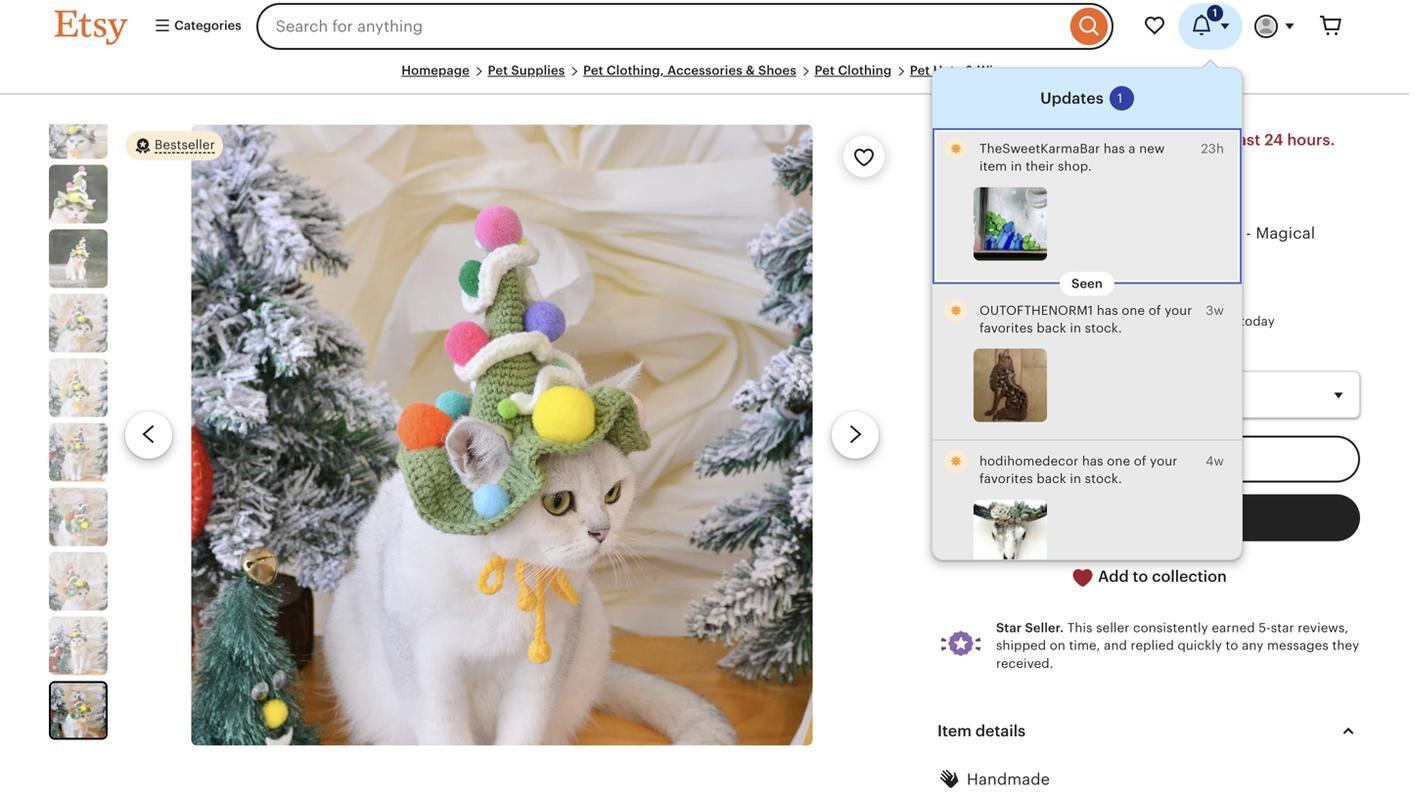 Task type: describe. For each thing, give the bounding box(es) containing it.
bought
[[1096, 131, 1151, 149]]

pet clothing
[[815, 63, 892, 78]]

arrives
[[961, 314, 1004, 329]]

seen
[[1071, 277, 1103, 291]]

seller
[[1096, 621, 1130, 636]]

in their shop.
[[1007, 159, 1092, 174]]

festive spinning christmas tree pet hat - magical holiday wear for pets!
[[937, 224, 1315, 265]]

celtic howling wolf wood carving image
[[974, 349, 1047, 422]]

$16.00 $22.86
[[937, 158, 1074, 188]]

hat
[[1215, 224, 1242, 242]]

24
[[1264, 131, 1283, 149]]

last
[[1233, 131, 1260, 149]]

categories
[[171, 18, 241, 33]]

festive spinning christmas tree pet hat magical holiday wear image 4 image
[[49, 294, 108, 353]]

1 & from the left
[[746, 63, 755, 78]]

pet for pet clothing, accessories & shoes
[[583, 63, 603, 78]]

pet supplies
[[488, 63, 565, 78]]

pet hats & wigs link
[[910, 63, 1008, 78]]

4w
[[1206, 454, 1224, 469]]

time,
[[1069, 639, 1100, 653]]

categories button
[[139, 9, 250, 44]]

this
[[1067, 621, 1093, 636]]

23h
[[1201, 141, 1224, 156]]

in left by
[[1070, 321, 1081, 336]]

2 & from the left
[[965, 63, 974, 78]]

this
[[1155, 131, 1183, 149]]

you
[[1177, 314, 1199, 329]]

homepage
[[401, 63, 470, 78]]

festive spinning christmas tree pet hat magical holiday wear image 6 image
[[49, 423, 108, 482]]

bestseller
[[155, 138, 215, 152]]

0 horizontal spatial 1
[[1117, 91, 1123, 106]]

today
[[1240, 314, 1275, 329]]

consistently
[[1133, 621, 1208, 636]]

the
[[1205, 131, 1230, 149]]

supplies
[[511, 63, 565, 78]]

festive spinning christmas tree pet hat magical holiday wear image 1 image
[[49, 100, 108, 159]]

back for outofthenorm1
[[1037, 321, 1066, 336]]

magical
[[1256, 224, 1315, 242]]

festive spinning christmas tree pet hat magical holiday wear image 7 image
[[49, 488, 108, 547]]

to inside this seller consistently earned 5-star reviews, shipped on time, and replied quickly to any messages they received.
[[1226, 639, 1238, 653]]

30%
[[937, 191, 971, 209]]

1 horizontal spatial festive spinning christmas tree pet hat magical holiday wear image 10 image
[[191, 124, 813, 746]]

off
[[975, 191, 996, 209]]

pet for pet clothing
[[815, 63, 835, 78]]

earned
[[1212, 621, 1255, 636]]

received.
[[996, 656, 1054, 671]]

pets!
[[1068, 248, 1105, 265]]

your for hodihomedecor has one of your favorites
[[1150, 454, 1178, 469]]

pet for pet supplies
[[488, 63, 508, 78]]

limited
[[1072, 191, 1125, 209]]

replied
[[1131, 639, 1174, 653]]

quantity
[[937, 349, 991, 364]]

favorites for hodihomedecor has one of your favorites
[[979, 472, 1033, 487]]

quickly
[[1178, 639, 1222, 653]]

festive spinning christmas tree pet hat magical holiday wear image 3 image
[[49, 230, 108, 288]]

new
[[1139, 141, 1165, 156]]

homepage link
[[401, 63, 470, 78]]

one for hodihomedecor
[[1107, 454, 1130, 469]]

item
[[937, 723, 972, 740]]

details
[[975, 723, 1026, 740]]

sapphire gardens, stained glass, corner piece, plant mom, plant daddy, plant lovers, green thumb, crystals, foliage, garden, window decorate image
[[974, 187, 1047, 261]]

0 horizontal spatial festive spinning christmas tree pet hat magical holiday wear image 10 image
[[51, 684, 106, 738]]

collection
[[1152, 568, 1227, 586]]

$16.00
[[937, 158, 1026, 188]]

star seller.
[[996, 621, 1064, 636]]

hodihomedecor has one of your favorites
[[979, 454, 1178, 487]]

21-
[[1129, 314, 1146, 329]]

stock for hodihomedecor
[[1085, 472, 1118, 487]]

add to collection
[[1094, 568, 1227, 586]]

add
[[1098, 568, 1129, 586]]

wigs
[[977, 63, 1008, 78]]

handmade
[[967, 771, 1050, 789]]

shop.
[[1058, 159, 1092, 174]]

add to collection button
[[937, 554, 1360, 602]]

hats
[[933, 63, 961, 78]]

clothing,
[[606, 63, 664, 78]]

shipped
[[996, 639, 1046, 653]]

to inside the add to collection button
[[1133, 568, 1148, 586]]

. for hodihomedecor
[[1118, 472, 1122, 487]]

on
[[1050, 639, 1065, 653]]

Search for anything text field
[[256, 3, 1066, 50]]

back in stock . for hodihomedecor
[[1037, 472, 1122, 487]]

menu bar containing homepage
[[55, 62, 1354, 95]]

pet supplies link
[[488, 63, 565, 78]]

thesweetkarmabar has a
[[979, 141, 1139, 156]]

. for outofthenorm1
[[1118, 321, 1122, 336]]

item details button
[[920, 708, 1378, 755]]

pet for pet hats & wigs
[[910, 63, 930, 78]]

of for hodihomedecor has one of your favorites
[[1134, 454, 1146, 469]]

soon! get
[[1008, 314, 1068, 329]]

their
[[1026, 159, 1054, 174]]

cactus bull skull, cow skull, southwest decor, wall cow skull, painted cow skull, succulent wall decor, succulents, resin cow skull, skull, image
[[974, 500, 1047, 573]]

people
[[1040, 131, 1092, 149]]

order
[[1203, 314, 1236, 329]]



Task type: locate. For each thing, give the bounding box(es) containing it.
0 vertical spatial a
[[1129, 141, 1136, 156]]

for
[[1034, 191, 1056, 209], [1042, 248, 1064, 265]]

by
[[1083, 314, 1098, 329]]

1 vertical spatial back in stock .
[[1037, 472, 1122, 487]]

sale
[[1000, 191, 1030, 209]]

1 stock from the top
[[1085, 321, 1118, 336]]

0 vertical spatial to
[[1133, 568, 1148, 586]]

outofthenorm1
[[979, 303, 1093, 318]]

your right 28
[[1165, 303, 1192, 318]]

updates
[[1040, 90, 1104, 107]]

$22.86
[[1032, 166, 1074, 180]]

festive spinning christmas tree pet hat magical holiday wear image 9 image
[[49, 617, 108, 676]]

1
[[1213, 7, 1217, 19], [1117, 91, 1123, 106]]

1 vertical spatial has
[[1097, 303, 1118, 318]]

30% off sale for a limited time
[[937, 191, 1163, 209]]

pet clothing link
[[815, 63, 892, 78]]

pet clothing, accessories & shoes link
[[583, 63, 796, 78]]

updates banner
[[20, 0, 1389, 742]]

pet left the hat
[[1186, 224, 1211, 242]]

pet left clothing,
[[583, 63, 603, 78]]

2 vertical spatial has
[[1082, 454, 1103, 469]]

in right item
[[1011, 159, 1022, 174]]

stock for outofthenorm1
[[1085, 321, 1118, 336]]

1 vertical spatial stock
[[1085, 472, 1118, 487]]

5-
[[1259, 621, 1271, 636]]

one inside hodihomedecor has one of your favorites
[[1107, 454, 1130, 469]]

2 favorites from the top
[[979, 472, 1033, 487]]

for inside "festive spinning christmas tree pet hat - magical holiday wear for pets!"
[[1042, 248, 1064, 265]]

in
[[1187, 131, 1201, 149], [1011, 159, 1022, 174], [1070, 321, 1081, 336], [1070, 472, 1081, 487]]

clothing
[[838, 63, 892, 78]]

favorites for outofthenorm1 has one of your favorites
[[979, 321, 1033, 336]]

1 vertical spatial favorites
[[979, 472, 1033, 487]]

in
[[937, 131, 952, 149]]

star_seller image
[[1048, 276, 1066, 294]]

2 . from the top
[[1118, 472, 1122, 487]]

has inside hodihomedecor has one of your favorites
[[1082, 454, 1103, 469]]

and
[[1104, 639, 1127, 653]]

festive spinning christmas tree pet hat magical holiday wear image 8 image
[[49, 553, 108, 611]]

festive
[[937, 224, 991, 242]]

one inside outofthenorm1 has one of your favorites
[[1122, 303, 1145, 318]]

bestseller button
[[125, 130, 223, 162]]

1 vertical spatial your
[[1150, 454, 1178, 469]]

28
[[1146, 314, 1162, 329]]

any
[[1242, 639, 1264, 653]]

0 horizontal spatial to
[[1133, 568, 1148, 586]]

0 horizontal spatial &
[[746, 63, 755, 78]]

messages
[[1267, 639, 1329, 653]]

pet inside "festive spinning christmas tree pet hat - magical holiday wear for pets!"
[[1186, 224, 1211, 242]]

1 vertical spatial back
[[1037, 472, 1066, 487]]

& left shoes
[[746, 63, 755, 78]]

pet left hats
[[910, 63, 930, 78]]

1 button
[[1178, 3, 1243, 50]]

has
[[1104, 141, 1125, 156], [1097, 303, 1118, 318], [1082, 454, 1103, 469]]

pet left the clothing
[[815, 63, 835, 78]]

dec
[[1102, 314, 1126, 329]]

in down the hodihomedecor
[[1070, 472, 1081, 487]]

favorites down the hodihomedecor
[[979, 472, 1033, 487]]

a inside updates "banner"
[[1129, 141, 1136, 156]]

0 vertical spatial favorites
[[979, 321, 1033, 336]]

for up star_seller image
[[1042, 248, 1064, 265]]

0 horizontal spatial a
[[1060, 191, 1069, 209]]

wear
[[999, 248, 1038, 265]]

1 vertical spatial .
[[1118, 472, 1122, 487]]

arrives soon! get it by dec 21-28 if you order today
[[961, 314, 1275, 329]]

item
[[979, 159, 1007, 174]]

of inside hodihomedecor has one of your favorites
[[1134, 454, 1146, 469]]

star
[[996, 621, 1022, 636]]

1 vertical spatial 1
[[1117, 91, 1123, 106]]

has for hodihomedecor
[[1082, 454, 1103, 469]]

0 vertical spatial back in stock .
[[1037, 321, 1122, 336]]

1 vertical spatial to
[[1226, 639, 1238, 653]]

they
[[1332, 639, 1359, 653]]

of for outofthenorm1 has one of your favorites
[[1148, 303, 1161, 318]]

of left the 4w
[[1134, 454, 1146, 469]]

1 back in stock . from the top
[[1037, 321, 1122, 336]]

1 horizontal spatial to
[[1226, 639, 1238, 653]]

your inside hodihomedecor has one of your favorites
[[1150, 454, 1178, 469]]

has for outofthenorm1
[[1097, 303, 1118, 318]]

of inside outofthenorm1 has one of your favorites
[[1148, 303, 1161, 318]]

back down outofthenorm1
[[1037, 321, 1066, 336]]

back for hodihomedecor
[[1037, 472, 1066, 487]]

if
[[1165, 314, 1173, 329]]

1 vertical spatial one
[[1107, 454, 1130, 469]]

& right hats
[[965, 63, 974, 78]]

pet clothing, accessories & shoes
[[583, 63, 796, 78]]

reviews,
[[1298, 621, 1349, 636]]

a down $22.86
[[1060, 191, 1069, 209]]

0 vertical spatial back
[[1037, 321, 1066, 336]]

back down the hodihomedecor
[[1037, 472, 1066, 487]]

favorites inside hodihomedecor has one of your favorites
[[979, 472, 1033, 487]]

has for thesweetkarmabar
[[1104, 141, 1125, 156]]

festive spinning christmas tree pet hat magical holiday wear image 5 image
[[49, 359, 108, 418]]

stock
[[1085, 321, 1118, 336], [1085, 472, 1118, 487]]

1 inside dropdown button
[[1213, 7, 1217, 19]]

has left new
[[1104, 141, 1125, 156]]

-
[[1246, 224, 1251, 242]]

2 back in stock . from the top
[[1037, 472, 1122, 487]]

1 horizontal spatial &
[[965, 63, 974, 78]]

one left 28
[[1122, 303, 1145, 318]]

pet left supplies
[[488, 63, 508, 78]]

0 vertical spatial your
[[1165, 303, 1192, 318]]

item details
[[937, 723, 1026, 740]]

0 vertical spatial stock
[[1085, 321, 1118, 336]]

this seller consistently earned 5-star reviews, shipped on time, and replied quickly to any messages they received.
[[996, 621, 1359, 671]]

has left 21-
[[1097, 303, 1118, 318]]

has inside outofthenorm1 has one of your favorites
[[1097, 303, 1118, 318]]

in left 23h
[[1187, 131, 1201, 149]]

favorites inside outofthenorm1 has one of your favorites
[[979, 321, 1033, 336]]

accessories
[[667, 63, 743, 78]]

1 back from the top
[[1037, 321, 1066, 336]]

spinning
[[995, 224, 1064, 242]]

outofthenorm1 has one of your favorites
[[979, 303, 1192, 336]]

your inside outofthenorm1 has one of your favorites
[[1165, 303, 1192, 318]]

festive spinning christmas tree pet hat magical holiday wear green image
[[49, 165, 108, 224]]

&
[[746, 63, 755, 78], [965, 63, 974, 78]]

favorites
[[979, 321, 1033, 336], [979, 472, 1033, 487]]

has right the hodihomedecor
[[1082, 454, 1103, 469]]

menu bar
[[55, 62, 1354, 95]]

it
[[1071, 314, 1080, 329]]

0 horizontal spatial of
[[1134, 454, 1146, 469]]

0 vertical spatial one
[[1122, 303, 1145, 318]]

1 vertical spatial of
[[1134, 454, 1146, 469]]

favorites down outofthenorm1
[[979, 321, 1033, 336]]

none search field inside updates "banner"
[[256, 3, 1114, 50]]

demand.
[[956, 131, 1023, 149]]

to down the earned
[[1226, 639, 1238, 653]]

1 horizontal spatial of
[[1148, 303, 1161, 318]]

of left the if
[[1148, 303, 1161, 318]]

1 . from the top
[[1118, 321, 1122, 336]]

3w
[[1206, 303, 1224, 318]]

2
[[1027, 131, 1036, 149]]

your left the 4w
[[1150, 454, 1178, 469]]

for down $22.86
[[1034, 191, 1056, 209]]

0 vertical spatial .
[[1118, 321, 1122, 336]]

0 vertical spatial for
[[1034, 191, 1056, 209]]

shoes
[[758, 63, 796, 78]]

a left new
[[1129, 141, 1136, 156]]

0 vertical spatial of
[[1148, 303, 1161, 318]]

1 favorites from the top
[[979, 321, 1033, 336]]

in demand. 2 people bought this in the last 24 hours.
[[937, 131, 1335, 149]]

1 vertical spatial a
[[1060, 191, 1069, 209]]

0 vertical spatial has
[[1104, 141, 1125, 156]]

1 vertical spatial for
[[1042, 248, 1064, 265]]

your for outofthenorm1 has one of your favorites
[[1165, 303, 1192, 318]]

1 horizontal spatial a
[[1129, 141, 1136, 156]]

pet hats & wigs
[[910, 63, 1008, 78]]

hours.
[[1287, 131, 1335, 149]]

back in stock . for outofthenorm1
[[1037, 321, 1122, 336]]

tree
[[1149, 224, 1182, 242]]

2 stock from the top
[[1085, 472, 1118, 487]]

new item
[[979, 141, 1165, 174]]

holiday
[[937, 248, 995, 265]]

seller.
[[1025, 621, 1064, 636]]

to
[[1133, 568, 1148, 586], [1226, 639, 1238, 653]]

time
[[1129, 191, 1163, 209]]

None search field
[[256, 3, 1114, 50]]

star
[[1271, 621, 1294, 636]]

one right the hodihomedecor
[[1107, 454, 1130, 469]]

back
[[1037, 321, 1066, 336], [1037, 472, 1066, 487]]

christmas
[[1068, 224, 1145, 242]]

one for outofthenorm1
[[1122, 303, 1145, 318]]

festive spinning christmas tree pet hat magical holiday wear image 10 image
[[191, 124, 813, 746], [51, 684, 106, 738]]

1 horizontal spatial 1
[[1213, 7, 1217, 19]]

one
[[1122, 303, 1145, 318], [1107, 454, 1130, 469]]

0 vertical spatial 1
[[1213, 7, 1217, 19]]

of
[[1148, 303, 1161, 318], [1134, 454, 1146, 469]]

2 back from the top
[[1037, 472, 1066, 487]]

a
[[1129, 141, 1136, 156], [1060, 191, 1069, 209]]

to right add in the bottom right of the page
[[1133, 568, 1148, 586]]



Task type: vqa. For each thing, say whether or not it's contained in the screenshot.
decor
no



